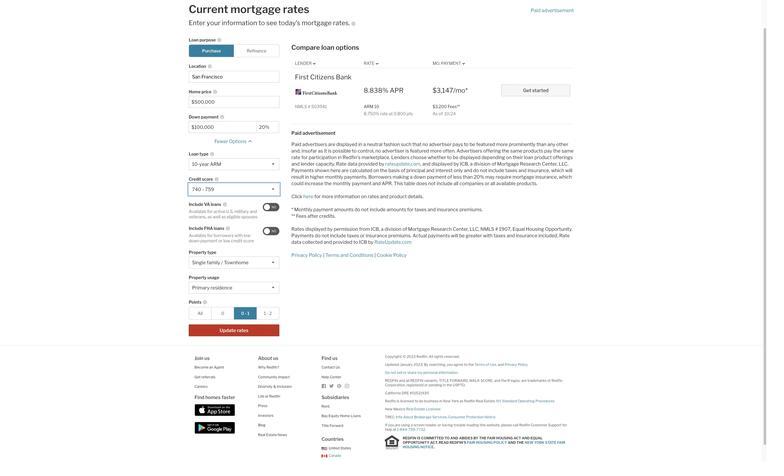 Task type: vqa. For each thing, say whether or not it's contained in the screenshot.
the bottommost 30
no



Task type: locate. For each thing, give the bounding box(es) containing it.
0 vertical spatial %
[[383, 86, 389, 94]]

**
[[292, 214, 295, 219]]

0 vertical spatial provided
[[359, 161, 378, 167]]

a inside if you are using a screen reader, or having trouble reading this website, please call redfin customer support for help at
[[411, 423, 413, 428]]

down inside , and displayed by icb, a division of mortgage research center, llc. payments shown here are calculated on the basis of principal and interest only and do not include taxes and insurance, which will result in higher monthly payments. borrowers making a down payment of less than 20% may require mortgage insurance, which could increase the monthly payment and apr. this table does not include all companies or all available products.
[[414, 174, 426, 180]]

2023:
[[414, 363, 424, 367]]

0 vertical spatial be
[[470, 142, 475, 147]]

more up 'whether'
[[430, 148, 442, 154]]

redfin facebook image
[[322, 384, 326, 389]]

0 vertical spatial loans
[[211, 202, 221, 207]]

0 vertical spatial score
[[202, 177, 213, 182]]

pays
[[453, 142, 463, 147]]

0 horizontal spatial amounts
[[334, 207, 354, 213]]

score up '759'
[[202, 177, 213, 182]]

2 vertical spatial rate
[[560, 233, 570, 239]]

0 radio
[[211, 307, 234, 320]]

taxes inside * monthly payment amounts do not include amounts for taxes and insurance premiums. ** fees after credits.
[[415, 207, 427, 213]]

find homes faster
[[195, 395, 235, 400]]

or down borrowers
[[219, 238, 223, 243]]

property type
[[189, 250, 216, 255]]

available inside "available for borrowers with low down payment or low credit score"
[[189, 233, 206, 238]]

available up veterans, on the top
[[189, 209, 206, 214]]

do down #01521930
[[419, 399, 423, 404]]

payments up result
[[292, 168, 314, 174]]

1-844-759-7732 link
[[397, 428, 425, 432]]

get left started
[[523, 88, 532, 93]]

payments
[[292, 168, 314, 174], [292, 233, 314, 239]]

an
[[209, 365, 213, 370]]

1 | from the left
[[323, 253, 325, 258]]

in
[[359, 142, 362, 147], [338, 155, 342, 160], [305, 174, 309, 180], [443, 383, 446, 388], [440, 399, 443, 404]]

share
[[408, 371, 417, 375]]

single family / townhome
[[192, 260, 249, 266]]

0 horizontal spatial rates
[[237, 328, 249, 334]]

redfin down 1-844-759-7732 link
[[403, 436, 416, 440]]

in inside the redfin and all redfin variants, title forward, walk score, and the r logos, are trademarks of redfin corporation, registered or pending in the uspto.
[[443, 383, 446, 388]]

taxes down "permission"
[[347, 233, 359, 239]]

1 horizontal spatial center,
[[542, 161, 558, 167]]

will inside rates displayed by permission from icb, a division of mortgage research center, llc, nmls # 1907, equal housing opportunity. payments do not include taxes or insurance premiums. actual payments will be greater with taxes and insurance included. rate data collected and provided to icb by
[[451, 233, 458, 239]]

icb,
[[460, 161, 469, 167], [371, 227, 380, 232]]

Refinance radio
[[234, 45, 279, 57]]

to up redfin's
[[352, 148, 357, 154]]

is down such
[[406, 148, 409, 154]]

for right here link
[[315, 194, 321, 200]]

0 horizontal spatial information
[[222, 19, 257, 27]]

available for veterans,
[[189, 209, 206, 214]]

include down "permission"
[[330, 233, 346, 239]]

do up collected
[[315, 233, 321, 239]]

or down the services
[[438, 423, 441, 428]]

mo. payment button
[[433, 61, 467, 66]]

the left new
[[517, 440, 524, 445]]

premiums. up llc,
[[460, 207, 483, 213]]

interest
[[436, 168, 453, 174]]

to left "see"
[[259, 19, 265, 27]]

down payment element
[[257, 111, 276, 121]]

2 available from the top
[[189, 233, 206, 238]]

1 inside radio
[[248, 311, 250, 316]]

lender
[[295, 61, 312, 66]]

- inside option
[[267, 311, 269, 316]]

or inside rates displayed by permission from icb, a division of mortgage research center, llc, nmls # 1907, equal housing opportunity. payments do not include taxes or insurance premiums. actual payments will be greater with taxes and insurance included. rate data collected and provided to icb by
[[360, 233, 365, 239]]

united
[[329, 446, 340, 451]]

all down less
[[454, 181, 459, 187]]

0 horizontal spatial center,
[[453, 227, 469, 232]]

*
[[292, 207, 293, 213]]

paid inside button
[[531, 8, 541, 13]]

1 horizontal spatial nmls
[[481, 227, 495, 232]]

2 include from the top
[[189, 226, 203, 231]]

more
[[496, 142, 508, 147], [430, 148, 442, 154], [322, 194, 334, 200]]

insofar
[[302, 148, 317, 154]]

of right trademarks
[[548, 379, 551, 383]]

1 vertical spatial payments
[[292, 233, 314, 239]]

mortgage inside , and displayed by icb, a division of mortgage research center, llc. payments shown here are calculated on the basis of principal and interest only and do not include taxes and insurance, which will result in higher monthly payments. borrowers making a down payment of less than 20% may require mortgage insurance, which could increase the monthly payment and apr. this table does not include all companies or all available products.
[[513, 174, 535, 180]]

2 vertical spatial mortgage
[[513, 174, 535, 180]]

be down often.
[[453, 155, 459, 160]]

be left greater at the bottom
[[459, 233, 465, 239]]

at left 1-
[[393, 428, 396, 432]]

0 horizontal spatial be
[[453, 155, 459, 160]]

1 horizontal spatial real
[[406, 407, 414, 412]]

type for year
[[200, 152, 209, 157]]

rate inside button
[[364, 61, 375, 66]]

1 horizontal spatial advertisement
[[542, 8, 574, 13]]

for inside "available for borrowers with low down payment or low credit score"
[[207, 233, 213, 238]]

get for get referrals
[[195, 375, 201, 379]]

1 horizontal spatial amounts
[[387, 207, 406, 213]]

0 horizontal spatial about
[[258, 356, 272, 361]]

0 horizontal spatial ,
[[421, 161, 422, 167]]

2 payments from the top
[[292, 233, 314, 239]]

will down llc.
[[566, 168, 573, 174]]

0 horizontal spatial privacy
[[292, 253, 308, 258]]

fair inside redfin is committed to and abides by the fair housing act and equal opportunity act. read redfin's
[[487, 436, 496, 440]]

$3,200
[[433, 104, 447, 109]]

redfin pinterest image
[[337, 384, 342, 389]]

0 horizontal spatial arm
[[210, 162, 221, 167]]

2 property from the top
[[189, 275, 207, 280]]

a up rateupdate.com link
[[381, 227, 384, 232]]

home left the price on the left of the page
[[189, 89, 201, 94]]

1 horizontal spatial get
[[523, 88, 532, 93]]

redfin down do
[[385, 379, 398, 383]]

to left icb
[[354, 240, 358, 245]]

us for find us
[[333, 356, 338, 361]]

1 horizontal spatial all
[[454, 181, 459, 187]]

estate up info about brokerage services 'link'
[[415, 407, 425, 412]]

and left lender
[[292, 161, 300, 167]]

©
[[403, 355, 406, 359]]

personal
[[424, 371, 438, 375]]

1 include from the top
[[189, 202, 203, 207]]

2 loan from the top
[[189, 152, 199, 157]]

1 left 1 - 2 option
[[248, 311, 250, 316]]

0 vertical spatial mortgage
[[231, 3, 281, 16]]

join us
[[195, 356, 210, 361]]

paid inside paid advertisers are displayed in a neutral fashion such that no advertiser pays to be featured more prominently than any other and, insofar as it is possible to control, no advertiser is featured more often. advertisers offering the same products pay the same rate for participation in redfin's marketplace. lenders choose whether to be displayed depending on their loan product offerings and lender capacity. rate data provided by
[[292, 142, 301, 147]]

data inside rates displayed by permission from icb, a division of mortgage research center, llc, nmls # 1907, equal housing opportunity. payments do not include taxes or insurance premiums. actual payments will be greater with taxes and insurance included. rate data collected and provided to icb by
[[292, 240, 301, 245]]

1 horizontal spatial paid advertisement
[[531, 8, 574, 13]]

1 vertical spatial product
[[390, 194, 407, 200]]

about up why
[[258, 356, 272, 361]]

my
[[418, 371, 423, 375]]

0 vertical spatial property
[[189, 250, 207, 255]]

terms left use
[[475, 363, 485, 367]]

in inside , and displayed by icb, a division of mortgage research center, llc. payments shown here are calculated on the basis of principal and interest only and do not include taxes and insurance, which will result in higher monthly payments. borrowers making a down payment of less than 20% may require mortgage insurance, which could increase the monthly payment and apr. this table does not include all companies or all available products.
[[305, 174, 309, 180]]

1 us from the left
[[205, 356, 210, 361]]

if you are using a screen reader, or having trouble reading this website, please call redfin customer support for help at
[[385, 423, 567, 432]]

nmls inside rates displayed by permission from icb, a division of mortgage research center, llc, nmls # 1907, equal housing opportunity. payments do not include taxes or insurance premiums. actual payments will be greater with taxes and insurance included. rate data collected and provided to icb by
[[481, 227, 495, 232]]

redfin twitter image
[[329, 384, 334, 389]]

1 vertical spatial division
[[385, 227, 402, 232]]

0 inside 0 - 1 radio
[[241, 311, 244, 316]]

do up 20%
[[473, 168, 479, 174]]

0 vertical spatial rate
[[380, 111, 388, 116]]

1 amounts from the left
[[334, 207, 354, 213]]

0 horizontal spatial featured
[[410, 148, 429, 154]]

0 vertical spatial terms
[[326, 253, 339, 258]]

by up only
[[454, 161, 459, 167]]

2 with from the left
[[483, 233, 493, 239]]

inclusion
[[277, 385, 292, 389]]

2 0 from the left
[[241, 311, 244, 316]]

no right that
[[423, 142, 428, 147]]

1 horizontal spatial loan
[[524, 155, 534, 160]]

and down sell on the bottom of page
[[399, 379, 405, 383]]

insurance down equal
[[516, 233, 538, 239]]

score
[[202, 177, 213, 182], [243, 238, 254, 243]]

% inside arm 10 8.750 % rate at 0.800 pts
[[376, 111, 380, 116]]

will right payments
[[451, 233, 458, 239]]

purchase
[[202, 48, 221, 53]]

well
[[213, 214, 221, 219]]

0 horizontal spatial us
[[205, 356, 210, 361]]

division inside rates displayed by permission from icb, a division of mortgage research center, llc, nmls # 1907, equal housing opportunity. payments do not include taxes or insurance premiums. actual payments will be greater with taxes and insurance included. rate data collected and provided to icb by
[[385, 227, 402, 232]]

on inside , and displayed by icb, a division of mortgage research center, llc. payments shown here are calculated on the basis of principal and interest only and do not include taxes and insurance, which will result in higher monthly payments. borrowers making a down payment of less than 20% may require mortgage insurance, which could increase the monthly payment and apr. this table does not include all companies or all available products.
[[374, 168, 379, 174]]

1 vertical spatial include
[[189, 226, 203, 231]]

abides
[[459, 436, 473, 440]]

business
[[424, 399, 439, 404]]

often.
[[443, 148, 456, 154]]

are inside paid advertisers are displayed in a neutral fashion such that no advertiser pays to be featured more prominently than any other and, insofar as it is possible to control, no advertiser is featured more often. advertisers offering the same products pay the same rate for participation in redfin's marketplace. lenders choose whether to be displayed depending on their loan product offerings and lender capacity. rate data provided by
[[328, 142, 335, 147]]

new
[[443, 399, 451, 404], [385, 407, 393, 412]]

, inside , and displayed by icb, a division of mortgage research center, llc. payments shown here are calculated on the basis of principal and interest only and do not include taxes and insurance, which will result in higher monthly payments. borrowers making a down payment of less than 20% may require mortgage insurance, which could increase the monthly payment and apr. this table does not include all companies or all available products.
[[421, 161, 422, 167]]

2 option group from the top
[[189, 307, 279, 320]]

10-year arm
[[192, 162, 221, 167]]

uspto.
[[453, 383, 466, 388]]

0 vertical spatial about
[[258, 356, 272, 361]]

provided up the calculated
[[359, 161, 378, 167]]

1 0 from the left
[[221, 311, 224, 316]]

0 horizontal spatial low
[[224, 238, 230, 243]]

premiums. inside * monthly payment amounts do not include amounts for taxes and insurance premiums. ** fees after credits.
[[460, 207, 483, 213]]

info
[[396, 415, 403, 420]]

basis
[[389, 168, 400, 174]]

title
[[322, 424, 329, 428]]

on up 'borrowers'
[[374, 168, 379, 174]]

redfin for is
[[403, 436, 416, 440]]

- left the 2
[[267, 311, 269, 316]]

equal housing opportunity image
[[385, 436, 399, 450]]

research up payments
[[431, 227, 452, 232]]

ny standard operating procedures link
[[497, 399, 555, 404]]

policy down rateupdate.com
[[394, 253, 407, 258]]

a right using
[[411, 423, 413, 428]]

- inside radio
[[245, 311, 247, 316]]

is
[[328, 148, 332, 154], [406, 148, 409, 154], [397, 399, 400, 404]]

pts
[[407, 111, 413, 116]]

loan for loan purpose
[[189, 37, 199, 42]]

1 loan from the top
[[189, 37, 199, 42]]

0 vertical spatial paid
[[531, 8, 541, 13]]

0 horizontal spatial terms
[[326, 253, 339, 258]]

0 horizontal spatial real
[[258, 433, 266, 437]]

real left estate.
[[476, 399, 484, 404]]

get inside button
[[523, 88, 532, 93]]

10/24
[[445, 111, 456, 116]]

2 1 from the left
[[264, 311, 266, 316]]

1 vertical spatial paid advertisement
[[292, 131, 336, 136]]

% down 10
[[376, 111, 380, 116]]

1 vertical spatial nmls
[[481, 227, 495, 232]]

only
[[454, 168, 463, 174]]

0 vertical spatial rate
[[364, 61, 375, 66]]

displayed inside rates displayed by permission from icb, a division of mortgage research center, llc, nmls # 1907, equal housing opportunity. payments do not include taxes or insurance premiums. actual payments will be greater with taxes and insurance included. rate data collected and provided to icb by
[[305, 227, 327, 232]]

0 horizontal spatial more
[[322, 194, 334, 200]]

paid advertisement
[[531, 8, 574, 13], [292, 131, 336, 136]]

research
[[520, 161, 541, 167], [431, 227, 452, 232]]

to right 'agree'
[[464, 363, 468, 367]]

subsidiaries
[[322, 395, 349, 400]]

as inside paid advertisers are displayed in a neutral fashion such that no advertiser pays to be featured more prominently than any other and, insofar as it is possible to control, no advertiser is featured more often. advertisers offering the same products pay the same rate for participation in redfin's marketplace. lenders choose whether to be displayed depending on their loan product offerings and lender capacity. rate data provided by
[[318, 148, 323, 154]]

advertisement inside button
[[542, 8, 574, 13]]

amounts down this
[[387, 207, 406, 213]]

and inside paid advertisers are displayed in a neutral fashion such that no advertiser pays to be featured more prominently than any other and, insofar as it is possible to control, no advertiser is featured more often. advertisers offering the same products pay the same rate for participation in redfin's marketplace. lenders choose whether to be displayed depending on their loan product offerings and lender capacity. rate data provided by
[[292, 161, 300, 167]]

0 vertical spatial research
[[520, 161, 541, 167]]

2 vertical spatial paid
[[292, 142, 301, 147]]

monthly
[[325, 174, 343, 180], [333, 181, 351, 187]]

3 us from the left
[[333, 356, 338, 361]]

all inside the redfin and all redfin variants, title forward, walk score, and the r logos, are trademarks of redfin corporation, registered or pending in the uspto.
[[406, 379, 410, 383]]

1 property from the top
[[189, 250, 207, 255]]

privacy policy link down collected
[[292, 253, 322, 258]]

include up may
[[489, 168, 505, 174]]

is right it
[[328, 148, 332, 154]]

arm right year
[[210, 162, 221, 167]]

arm
[[364, 104, 374, 109], [210, 162, 221, 167]]

1 vertical spatial you
[[388, 423, 394, 428]]

1 vertical spatial rates
[[368, 194, 379, 200]]

credit
[[189, 177, 201, 182]]

do down click here for more information on rates and product details.
[[355, 207, 360, 213]]

on
[[506, 155, 512, 160], [374, 168, 379, 174], [361, 194, 367, 200]]

redfin right call
[[519, 423, 530, 428]]

1 vertical spatial mortgage
[[302, 19, 332, 27]]

nmls right llc,
[[481, 227, 495, 232]]

website,
[[487, 423, 501, 428]]

0 horizontal spatial at
[[265, 394, 269, 399]]

premiums. inside rates displayed by permission from icb, a division of mortgage research center, llc, nmls # 1907, equal housing opportunity. payments do not include taxes or insurance premiums. actual payments will be greater with taxes and insurance included. rate data collected and provided to icb by
[[389, 233, 412, 239]]

- left '759'
[[202, 187, 204, 192]]

1 vertical spatial real
[[406, 407, 414, 412]]

york
[[535, 440, 545, 445]]

1 horizontal spatial you
[[447, 363, 453, 367]]

and up products.
[[519, 168, 527, 174]]

reader,
[[426, 423, 437, 428]]

mortgage inside rates displayed by permission from icb, a division of mortgage research center, llc, nmls # 1907, equal housing opportunity. payments do not include taxes or insurance premiums. actual payments will be greater with taxes and insurance included. rate data collected and provided to icb by
[[408, 227, 430, 232]]

1 vertical spatial center,
[[453, 227, 469, 232]]

walk
[[469, 379, 480, 383]]

data inside paid advertisers are displayed in a neutral fashion such that no advertiser pays to be featured more prominently than any other and, insofar as it is possible to control, no advertiser is featured more often. advertisers offering the same products pay the same rate for participation in redfin's marketplace. lenders choose whether to be displayed depending on their loan product offerings and lender capacity. rate data provided by
[[348, 161, 358, 167]]

1 vertical spatial icb,
[[371, 227, 380, 232]]

759-
[[409, 428, 417, 432]]

variants,
[[424, 379, 438, 383]]

redfin right trademarks
[[552, 379, 563, 383]]

higher
[[310, 174, 324, 180]]

services
[[433, 415, 447, 420]]

low down borrowers
[[224, 238, 230, 243]]

1 vertical spatial which
[[559, 174, 572, 180]]

taxes down the details.
[[415, 207, 427, 213]]

0 horizontal spatial down
[[189, 238, 200, 243]]

0 vertical spatial icb,
[[460, 161, 469, 167]]

1 same from the left
[[511, 148, 523, 154]]

as left it
[[318, 148, 323, 154]]

same
[[511, 148, 523, 154], [562, 148, 574, 154]]

of up rateupdate.com link
[[403, 227, 407, 232]]

licensed
[[400, 399, 414, 404]]

0 horizontal spatial find
[[195, 395, 204, 400]]

by down credits. on the top of page
[[328, 227, 333, 232]]

life at redfin
[[258, 394, 280, 399]]

displayed
[[336, 142, 358, 147], [460, 155, 481, 160], [432, 161, 453, 167], [305, 227, 327, 232]]

redfin's
[[343, 155, 361, 160]]

0 vertical spatial loan
[[321, 44, 335, 51]]

center, inside rates displayed by permission from icb, a division of mortgage research center, llc, nmls # 1907, equal housing opportunity. payments do not include taxes or insurance premiums. actual payments will be greater with taxes and insurance included. rate data collected and provided to icb by
[[453, 227, 469, 232]]

payment inside "available for borrowers with low down payment or low credit score"
[[201, 238, 218, 243]]

primary
[[192, 285, 210, 291]]

icb, right from
[[371, 227, 380, 232]]

1 vertical spatial score
[[243, 238, 254, 243]]

on inside paid advertisers are displayed in a neutral fashion such that no advertiser pays to be featured more prominently than any other and, insofar as it is possible to control, no advertiser is featured more often. advertisers offering the same products pay the same rate for participation in redfin's marketplace. lenders choose whether to be displayed depending on their loan product offerings and lender capacity. rate data provided by
[[506, 155, 512, 160]]

1
[[248, 311, 250, 316], [264, 311, 266, 316]]

and up rates displayed by permission from icb, a division of mortgage research center, llc, nmls # 1907, equal housing opportunity. payments do not include taxes or insurance premiums. actual payments will be greater with taxes and insurance included. rate data collected and provided to icb by
[[428, 207, 436, 213]]

1 vertical spatial #
[[496, 227, 498, 232]]

searching,
[[429, 363, 446, 367]]

reserved.
[[445, 355, 460, 359]]

0 horizontal spatial |
[[323, 253, 325, 258]]

title forward
[[322, 424, 343, 428]]

same up their
[[511, 148, 523, 154]]

1 inside option
[[264, 311, 266, 316]]

loan up 10-
[[189, 152, 199, 157]]

redfin inside the redfin and all redfin variants, title forward, walk score, and the r logos, are trademarks of redfin corporation, registered or pending in the uspto.
[[552, 379, 563, 383]]

borrowers
[[369, 174, 392, 180]]

1 left the 2
[[264, 311, 266, 316]]

read
[[439, 440, 449, 445]]

us for join us
[[205, 356, 210, 361]]

of inside rates displayed by permission from icb, a division of mortgage research center, llc, nmls # 1907, equal housing opportunity. payments do not include taxes or insurance premiums. actual payments will be greater with taxes and insurance included. rate data collected and provided to icb by
[[403, 227, 407, 232]]

option group containing all
[[189, 307, 279, 320]]

0 horizontal spatial #
[[308, 104, 311, 109]]

state
[[545, 440, 557, 445]]

1 vertical spatial terms
[[475, 363, 485, 367]]

at
[[389, 111, 393, 116], [265, 394, 269, 399], [393, 428, 396, 432]]

new up trec:
[[385, 407, 393, 412]]

about
[[258, 356, 272, 361], [403, 415, 414, 420]]

or up icb
[[360, 233, 365, 239]]

- for 740
[[202, 187, 204, 192]]

loan inside paid advertisers are displayed in a neutral fashion such that no advertiser pays to be featured more prominently than any other and, insofar as it is possible to control, no advertiser is featured more often. advertisers offering the same products pay the same rate for participation in redfin's marketplace. lenders choose whether to be displayed depending on their loan product offerings and lender capacity. rate data provided by
[[524, 155, 534, 160]]

find
[[322, 356, 332, 361], [195, 395, 204, 400]]

home
[[189, 89, 201, 94], [340, 414, 350, 418]]

redfin instagram image
[[345, 384, 350, 389]]

1 available from the top
[[189, 209, 206, 214]]

find for find homes faster
[[195, 395, 204, 400]]

1 with from the left
[[235, 233, 243, 238]]

property for primary residence
[[189, 275, 207, 280]]

united states
[[329, 446, 351, 451]]

- up update rates button
[[245, 311, 247, 316]]

redfin inside redfin is committed to and abides by the fair housing act and equal opportunity act. read redfin's
[[403, 436, 416, 440]]

0 vertical spatial data
[[348, 161, 358, 167]]

844-
[[400, 428, 409, 432]]

0 horizontal spatial advertisement
[[303, 131, 336, 136]]

1 1 from the left
[[248, 311, 250, 316]]

1 horizontal spatial fair
[[487, 436, 496, 440]]

2 horizontal spatial us
[[333, 356, 338, 361]]

fewer options
[[215, 139, 247, 144]]

mortgage
[[231, 3, 281, 16], [302, 19, 332, 27], [513, 174, 535, 180]]

rate inside paid advertisers are displayed in a neutral fashion such that no advertiser pays to be featured more prominently than any other and, insofar as it is possible to control, no advertiser is featured more often. advertisers offering the same products pay the same rate for participation in redfin's marketplace. lenders choose whether to be displayed depending on their loan product offerings and lender capacity. rate data provided by
[[292, 155, 301, 160]]

option group
[[189, 45, 279, 57], [189, 307, 279, 320]]

homes
[[205, 395, 221, 400]]

1 horizontal spatial data
[[348, 161, 358, 167]]

fair inside new york state fair housing notice
[[557, 440, 566, 445]]

property up single
[[189, 250, 207, 255]]

of down rateupdate.com
[[401, 168, 406, 174]]

0 vertical spatial paid advertisement
[[531, 8, 574, 13]]

0 horizontal spatial rate
[[292, 155, 301, 160]]

center, down pay
[[542, 161, 558, 167]]

0 horizontal spatial data
[[292, 240, 301, 245]]

fees
[[296, 214, 307, 219]]

displayed up the interest
[[432, 161, 453, 167]]

include for include va loans
[[189, 202, 203, 207]]

redfin right york
[[464, 399, 475, 404]]

icb
[[359, 240, 367, 245]]

1 vertical spatial loan
[[524, 155, 534, 160]]

estate left news
[[266, 433, 277, 437]]

here right click
[[303, 194, 314, 200]]

borrowers
[[214, 233, 234, 238]]

do
[[473, 168, 479, 174], [355, 207, 360, 213], [315, 233, 321, 239], [419, 399, 423, 404]]

option group containing purchase
[[189, 45, 279, 57]]

1 horizontal spatial than
[[537, 142, 547, 147]]

rate down opportunity.
[[560, 233, 570, 239]]

displayed up possible
[[336, 142, 358, 147]]

act.
[[430, 440, 438, 445]]

State, City, County, ZIP search field
[[189, 71, 279, 83]]

click
[[292, 194, 302, 200]]

center
[[330, 375, 342, 379]]

us for about us
[[273, 356, 279, 361]]

2 horizontal spatial information
[[439, 371, 458, 375]]

1 horizontal spatial |
[[375, 253, 376, 258]]

arm inside arm 10 8.750 % rate at 0.800 pts
[[364, 104, 374, 109]]

0 vertical spatial type
[[200, 152, 209, 157]]

loans up borrowers
[[214, 226, 224, 231]]

1 option group from the top
[[189, 45, 279, 57]]

are inside , and displayed by icb, a division of mortgage research center, llc. payments shown here are calculated on the basis of principal and interest only and do not include taxes and insurance, which will result in higher monthly payments. borrowers making a down payment of less than 20% may require mortgage insurance, which could increase the monthly payment and apr. this table does not include all companies or all available products.
[[342, 168, 349, 174]]

1 vertical spatial mortgage
[[408, 227, 430, 232]]

with inside "available for borrowers with low down payment or low credit score"
[[235, 233, 243, 238]]

2 vertical spatial real
[[258, 433, 266, 437]]

it
[[324, 148, 327, 154]]

all left rights
[[429, 355, 433, 359]]

2 same from the left
[[562, 148, 574, 154]]

loans up the active
[[211, 202, 221, 207]]

option group up state, city, county, zip search field
[[189, 45, 279, 57]]

become
[[195, 365, 209, 370]]

on left their
[[506, 155, 512, 160]]

procedures
[[536, 399, 555, 404]]

than inside , and displayed by icb, a division of mortgage research center, llc. payments shown here are calculated on the basis of principal and interest only and do not include taxes and insurance, which will result in higher monthly payments. borrowers making a down payment of less than 20% may require mortgage insurance, which could increase the monthly payment and apr. this table does not include all companies or all available products.
[[463, 174, 473, 180]]

payment inside * monthly payment amounts do not include amounts for taxes and insurance premiums. ** fees after credits.
[[314, 207, 333, 213]]

0 vertical spatial down
[[414, 174, 426, 180]]

veterans,
[[189, 214, 207, 219]]

life
[[258, 394, 265, 399]]

score inside "available for borrowers with low down payment or low credit score"
[[243, 238, 254, 243]]

rate right "8.750"
[[380, 111, 388, 116]]

loan left purpose
[[189, 37, 199, 42]]

1 horizontal spatial -
[[245, 311, 247, 316]]

same up offerings
[[562, 148, 574, 154]]

0 inside 0 'option'
[[221, 311, 224, 316]]

2 amounts from the left
[[387, 207, 406, 213]]

1 vertical spatial privacy
[[505, 363, 517, 367]]

1 horizontal spatial new
[[443, 399, 451, 404]]

1 horizontal spatial be
[[459, 233, 465, 239]]

1 vertical spatial get
[[195, 375, 201, 379]]

1 payments from the top
[[292, 168, 314, 174]]

new left york
[[443, 399, 451, 404]]

0 vertical spatial home
[[189, 89, 201, 94]]

available inside available for active u.s. military and veterans, as well as eligible spouses
[[189, 209, 206, 214]]

research inside rates displayed by permission from icb, a division of mortgage research center, llc, nmls # 1907, equal housing opportunity. payments do not include taxes or insurance premiums. actual payments will be greater with taxes and insurance included. rate data collected and provided to icb by
[[431, 227, 452, 232]]

0 horizontal spatial with
[[235, 233, 243, 238]]

2 us from the left
[[273, 356, 279, 361]]



Task type: describe. For each thing, give the bounding box(es) containing it.
research inside , and displayed by icb, a division of mortgage research center, llc. payments shown here are calculated on the basis of principal and interest only and do not include taxes and insurance, which will result in higher monthly payments. borrowers making a down payment of less than 20% may require mortgage insurance, which could increase the monthly payment and apr. this table does not include all companies or all available products.
[[520, 161, 541, 167]]

and right use
[[498, 363, 504, 367]]

nmls # 503941
[[295, 104, 327, 109]]

1 horizontal spatial the
[[517, 440, 524, 445]]

do inside rates displayed by permission from icb, a division of mortgage research center, llc, nmls # 1907, equal housing opportunity. payments do not include taxes or insurance premiums. actual payments will be greater with taxes and insurance included. rate data collected and provided to icb by
[[315, 233, 321, 239]]

forward
[[330, 424, 343, 428]]

of left use
[[486, 363, 489, 367]]

1 horizontal spatial policy
[[394, 253, 407, 258]]

2 horizontal spatial rates
[[368, 194, 379, 200]]

1 - 2 radio
[[257, 307, 279, 320]]

2 | from the left
[[375, 253, 376, 258]]

0 vertical spatial more
[[496, 142, 508, 147]]

2 vertical spatial information
[[439, 371, 458, 375]]

taxes inside , and displayed by icb, a division of mortgage research center, llc. payments shown here are calculated on the basis of principal and interest only and do not include taxes and insurance, which will result in higher monthly payments. borrowers making a down payment of less than 20% may require mortgage insurance, which could increase the monthly payment and apr. this table does not include all companies or all available products.
[[506, 168, 518, 174]]

here inside , and displayed by icb, a division of mortgage research center, llc. payments shown here are calculated on the basis of principal and interest only and do not include taxes and insurance, which will result in higher monthly payments. borrowers making a down payment of less than 20% may require mortgage insurance, which could increase the monthly payment and apr. this table does not include all companies or all available products.
[[331, 168, 341, 174]]

0 horizontal spatial policy
[[309, 253, 322, 258]]

california
[[385, 391, 401, 396]]

0 vertical spatial monthly
[[325, 174, 343, 180]]

503941
[[312, 104, 327, 109]]

canadian flag image
[[322, 455, 328, 458]]

0.800
[[394, 111, 406, 116]]

do not sell or share my personal information link
[[385, 371, 458, 375]]

0 horizontal spatial advertiser
[[382, 148, 405, 154]]

property usage element
[[189, 272, 276, 282]]

2 vertical spatial more
[[322, 194, 334, 200]]

and down 'borrowers'
[[373, 181, 381, 187]]

find for find us
[[322, 356, 332, 361]]

and left the interest
[[427, 168, 435, 174]]

help center
[[322, 375, 342, 379]]

rateupdate.com
[[386, 161, 421, 167]]

the inside redfin is committed to and abides by the fair housing act and equal opportunity act. read redfin's
[[479, 436, 487, 440]]

0 vertical spatial no
[[423, 142, 428, 147]]

will inside , and displayed by icb, a division of mortgage research center, llc. payments shown here are calculated on the basis of principal and interest only and do not include taxes and insurance, which will result in higher monthly payments. borrowers making a down payment of less than 20% may require mortgage insurance, which could increase the monthly payment and apr. this table does not include all companies or all available products.
[[566, 168, 573, 174]]

0 horizontal spatial insurance
[[366, 233, 388, 239]]

score,
[[481, 379, 494, 383]]

and down 1907,
[[507, 233, 515, 239]]

payments inside , and displayed by icb, a division of mortgage research center, llc. payments shown here are calculated on the basis of principal and interest only and do not include taxes and insurance, which will result in higher monthly payments. borrowers making a down payment of less than 20% may require mortgage insurance, which could increase the monthly payment and apr. this table does not include all companies or all available products.
[[292, 168, 314, 174]]

opportunity
[[403, 440, 430, 445]]

or inside , and displayed by icb, a division of mortgage research center, llc. payments shown here are calculated on the basis of principal and interest only and do not include taxes and insurance, which will result in higher monthly payments. borrowers making a down payment of less than 20% may require mortgage insurance, which could increase the monthly payment and apr. this table does not include all companies or all available products.
[[485, 181, 490, 187]]

for inside if you are using a screen reader, or having trouble reading this website, please call redfin customer support for help at
[[563, 423, 567, 428]]

Down payment text field
[[259, 125, 276, 130]]

with inside rates displayed by permission from icb, a division of mortgage research center, llc, nmls # 1907, equal housing opportunity. payments do not include taxes or insurance premiums. actual payments will be greater with taxes and insurance included. rate data collected and provided to icb by
[[483, 233, 493, 239]]

option group for loan purpose
[[189, 45, 279, 57]]

the right 'agree'
[[469, 363, 474, 367]]

be inside rates displayed by permission from icb, a division of mortgage research center, llc, nmls # 1907, equal housing opportunity. payments do not include taxes or insurance premiums. actual payments will be greater with taxes and insurance included. rate data collected and provided to icb by
[[459, 233, 465, 239]]

payment right down
[[201, 115, 219, 120]]

loans for include fha loans
[[214, 226, 224, 231]]

as right york
[[460, 399, 464, 404]]

1 vertical spatial featured
[[410, 148, 429, 154]]

ny
[[497, 399, 502, 404]]

0 - 1 radio
[[234, 307, 257, 320]]

standard
[[502, 399, 518, 404]]

0 horizontal spatial is
[[328, 148, 332, 154]]

759
[[205, 187, 214, 192]]

at inside arm 10 8.750 % rate at 0.800 pts
[[389, 111, 393, 116]]

. up trademarks
[[528, 363, 529, 367]]

download the redfin app on the apple app store image
[[195, 404, 235, 416]]

1 vertical spatial home
[[340, 414, 350, 418]]

include inside * monthly payment amounts do not include amounts for taxes and insurance premiums. ** fees after credits.
[[370, 207, 386, 213]]

a down advertisers
[[470, 161, 473, 167]]

active
[[214, 209, 225, 214]]

citizens
[[310, 73, 335, 81]]

diversity & inclusion button
[[258, 385, 292, 389]]

real estate licenses link
[[406, 407, 441, 412]]

get for get started
[[523, 88, 532, 93]]

include fha loans
[[189, 226, 224, 231]]

1 vertical spatial paid
[[292, 131, 302, 136]]

housing inside redfin is committed to and abides by the fair housing act and equal opportunity act. read redfin's
[[496, 436, 513, 440]]

of:
[[439, 111, 444, 116]]

- for 1
[[267, 311, 269, 316]]

or inside the redfin and all redfin variants, title forward, walk score, and the r logos, are trademarks of redfin corporation, registered or pending in the uspto.
[[425, 383, 428, 388]]

or inside "available for borrowers with low down payment or low credit score"
[[219, 238, 223, 243]]

update rates button
[[189, 325, 279, 337]]

1 horizontal spatial and
[[508, 440, 516, 445]]

investors
[[258, 413, 274, 418]]

include inside rates displayed by permission from icb, a division of mortgage research center, llc, nmls # 1907, equal housing opportunity. payments do not include taxes or insurance premiums. actual payments will be greater with taxes and insurance included. rate data collected and provided to icb by
[[330, 233, 346, 239]]

contact us
[[322, 365, 340, 370]]

1 horizontal spatial housing
[[476, 440, 493, 445]]

8.750
[[364, 111, 376, 116]]

rateupdate.com
[[375, 240, 412, 245]]

displayed down advertisers
[[460, 155, 481, 160]]

mortgage inside , and displayed by icb, a division of mortgage research center, llc. payments shown here are calculated on the basis of principal and interest only and do not include taxes and insurance, which will result in higher monthly payments. borrowers making a down payment of less than 20% may require mortgage insurance, which could increase the monthly payment and apr. this table does not include all companies or all available products.
[[497, 161, 519, 167]]

redfin down "&"
[[269, 394, 280, 399]]

redfin?
[[267, 365, 279, 370]]

displayed inside , and displayed by icb, a division of mortgage research center, llc. payments shown here are calculated on the basis of principal and interest only and do not include taxes and insurance, which will result in higher monthly payments. borrowers making a down payment of less than 20% may require mortgage insurance, which could increase the monthly payment and apr. this table does not include all companies or all available products.
[[432, 161, 453, 167]]

1 horizontal spatial more
[[430, 148, 442, 154]]

redfin's
[[450, 440, 467, 445]]

0 vertical spatial nmls
[[295, 104, 307, 109]]

protection
[[466, 415, 484, 420]]

new
[[525, 440, 534, 445]]

# inside rates displayed by permission from icb, a division of mortgage research center, llc, nmls # 1907, equal housing opportunity. payments do not include taxes or insurance premiums. actual payments will be greater with taxes and insurance included. rate data collected and provided to icb by
[[496, 227, 498, 232]]

do inside , and displayed by icb, a division of mortgage research center, llc. payments shown here are calculated on the basis of principal and interest only and do not include taxes and insurance, which will result in higher monthly payments. borrowers making a down payment of less than 20% may require mortgage insurance, which could increase the monthly payment and apr. this table does not include all companies or all available products.
[[473, 168, 479, 174]]

for inside * monthly payment amounts do not include amounts for taxes and insurance premiums. ** fees after credits.
[[407, 207, 414, 213]]

a inside rates displayed by permission from icb, a division of mortgage research center, llc, nmls # 1907, equal housing opportunity. payments do not include taxes or insurance premiums. actual payments will be greater with taxes and insurance included. rate data collected and provided to icb by
[[381, 227, 384, 232]]

payment down payments.
[[352, 181, 372, 187]]

pending
[[429, 383, 442, 388]]

to down #01521930
[[415, 399, 418, 404]]

0 horizontal spatial here
[[303, 194, 314, 200]]

require
[[496, 174, 512, 180]]

1 horizontal spatial low
[[244, 233, 251, 238]]

from
[[359, 227, 370, 232]]

0 horizontal spatial home
[[189, 89, 201, 94]]

icb, inside , and displayed by icb, a division of mortgage research center, llc. payments shown here are calculated on the basis of principal and interest only and do not include taxes and insurance, which will result in higher monthly payments. borrowers making a down payment of less than 20% may require mortgage insurance, which could increase the monthly payment and apr. this table does not include all companies or all available products.
[[460, 161, 469, 167]]

2 horizontal spatial all
[[491, 181, 496, 187]]

rent. button
[[322, 404, 330, 409]]

0 horizontal spatial score
[[202, 177, 213, 182]]

not inside rates displayed by permission from icb, a division of mortgage research center, llc, nmls # 1907, equal housing opportunity. payments do not include taxes or insurance premiums. actual payments will be greater with taxes and insurance included. rate data collected and provided to icb by
[[322, 233, 329, 239]]

the up 'borrowers'
[[380, 168, 388, 174]]

property type element
[[189, 246, 276, 257]]

0 horizontal spatial estate
[[266, 433, 277, 437]]

current
[[189, 3, 228, 16]]

1 horizontal spatial about
[[403, 415, 414, 420]]

and down choose
[[423, 161, 431, 167]]

paid advertisers are displayed in a neutral fashion such that no advertiser pays to be featured more prominently than any other and, insofar as it is possible to control, no advertiser is featured more often. advertisers offering the same products pay the same rate for participation in redfin's marketplace. lenders choose whether to be displayed depending on their loan product offerings and lender capacity. rate data provided by
[[292, 142, 574, 167]]

Purchase radio
[[189, 45, 234, 57]]

please
[[501, 423, 512, 428]]

and down apr.
[[380, 194, 389, 200]]

1 horizontal spatial rates
[[283, 3, 310, 16]]

down inside "available for borrowers with low down payment or low credit score"
[[189, 238, 200, 243]]

1 vertical spatial insurance,
[[536, 174, 558, 180]]

mexico
[[394, 407, 406, 412]]

1 horizontal spatial terms
[[475, 363, 485, 367]]

1 horizontal spatial ,
[[447, 415, 448, 420]]

1 vertical spatial information
[[335, 194, 360, 200]]

and left conditions
[[340, 253, 349, 258]]

10-
[[192, 162, 199, 167]]

loan for loan type
[[189, 152, 199, 157]]

1 horizontal spatial all
[[429, 355, 433, 359]]

you inside if you are using a screen reader, or having trouble reading this website, please call redfin customer support for help at
[[388, 423, 394, 428]]

in right business
[[440, 399, 443, 404]]

at inside if you are using a screen reader, or having trouble reading this website, please call redfin customer support for help at
[[393, 428, 396, 432]]

the left uspto.
[[447, 383, 452, 388]]

type for family
[[208, 250, 216, 255]]

permission
[[334, 227, 358, 232]]

actual
[[413, 233, 427, 239]]

1 horizontal spatial is
[[397, 399, 400, 404]]

loans for include va loans
[[211, 202, 221, 207]]

by inside paid advertisers are displayed in a neutral fashion such that no advertiser pays to be featured more prominently than any other and, insofar as it is possible to control, no advertiser is featured more often. advertisers offering the same products pay the same rate for participation in redfin's marketplace. lenders choose whether to be displayed depending on their loan product offerings and lender capacity. rate data provided by
[[379, 161, 384, 167]]

redfin for and
[[385, 379, 398, 383]]

equal
[[531, 436, 543, 440]]

provided inside paid advertisers are displayed in a neutral fashion such that no advertiser pays to be featured more prominently than any other and, insofar as it is possible to control, no advertiser is featured more often. advertisers offering the same products pay the same rate for participation in redfin's marketplace. lenders choose whether to be displayed depending on their loan product offerings and lender capacity. rate data provided by
[[359, 161, 378, 167]]

0 vertical spatial you
[[447, 363, 453, 367]]

provided inside rates displayed by permission from icb, a division of mortgage research center, llc, nmls # 1907, equal housing opportunity. payments do not include taxes or insurance premiums. actual payments will be greater with taxes and insurance included. rate data collected and provided to icb by
[[333, 240, 353, 245]]

by inside , and displayed by icb, a division of mortgage research center, llc. payments shown here are calculated on the basis of principal and interest only and do not include taxes and insurance, which will result in higher monthly payments. borrowers making a down payment of less than 20% may require mortgage insurance, which could increase the monthly payment and apr. this table does not include all companies or all available products.
[[454, 161, 459, 167]]

bay
[[322, 414, 328, 418]]

0 vertical spatial featured
[[476, 142, 495, 147]]

all inside all "option"
[[198, 311, 203, 316]]

today's
[[279, 19, 300, 27]]

2 horizontal spatial and
[[522, 436, 530, 440]]

credit
[[231, 238, 242, 243]]

as left well
[[208, 214, 212, 219]]

0 horizontal spatial loan
[[321, 44, 335, 51]]

available
[[497, 181, 516, 187]]

year
[[199, 162, 209, 167]]

insurance inside * monthly payment amounts do not include amounts for taxes and insurance premiums. ** fees after credits.
[[437, 207, 459, 213]]

1 vertical spatial no
[[376, 148, 381, 154]]

are inside if you are using a screen reader, or having trouble reading this website, please call redfin customer support for help at
[[395, 423, 401, 428]]

us flag image
[[322, 447, 328, 450]]

a inside paid advertisers are displayed in a neutral fashion such that no advertiser pays to be featured more prominently than any other and, insofar as it is possible to control, no advertiser is featured more often. advertisers offering the same products pay the same rate for participation in redfin's marketplace. lenders choose whether to be displayed depending on their loan product offerings and lender capacity. rate data provided by
[[363, 142, 366, 147]]

not up 20%
[[480, 168, 488, 174]]

2 horizontal spatial policy
[[518, 363, 528, 367]]

eligible
[[227, 214, 241, 219]]

1 vertical spatial new
[[385, 407, 393, 412]]

not right do
[[391, 371, 396, 375]]

taxes down 1907,
[[494, 233, 506, 239]]

brokerage
[[414, 415, 432, 420]]

in up control,
[[359, 142, 362, 147]]

0 horizontal spatial privacy policy link
[[292, 253, 322, 258]]

and inside available for active u.s. military and veterans, as well as eligible spouses
[[250, 209, 257, 214]]

redfin down the my
[[410, 379, 424, 383]]

of down depending
[[492, 161, 496, 167]]

u.s.
[[226, 209, 234, 214]]

include va loans
[[189, 202, 221, 207]]

or inside if you are using a screen reader, or having trouble reading this website, please call redfin customer support for help at
[[438, 423, 441, 428]]

the left r
[[501, 379, 507, 383]]

bay equity home loans
[[322, 414, 361, 418]]

the right offering
[[502, 148, 510, 154]]

0 vertical spatial real
[[476, 399, 484, 404]]

reading
[[467, 423, 479, 428]]

usage
[[208, 275, 219, 280]]

icb, inside rates displayed by permission from icb, a division of mortgage research center, llc, nmls # 1907, equal housing opportunity. payments do not include taxes or insurance premiums. actual payments will be greater with taxes and insurance included. rate data collected and provided to icb by
[[371, 227, 380, 232]]

Down payment text field
[[192, 125, 254, 130]]

cookie
[[377, 253, 393, 258]]

not right does at right
[[428, 181, 436, 187]]

0 - 1
[[241, 311, 250, 316]]

as
[[433, 111, 438, 116]]

0 vertical spatial privacy
[[292, 253, 308, 258]]

help
[[322, 375, 329, 379]]

housing inside new york state fair housing notice
[[403, 445, 420, 449]]

. right screen
[[425, 428, 426, 432]]

this
[[394, 181, 403, 187]]

countries
[[322, 437, 344, 442]]

0 horizontal spatial and
[[451, 436, 459, 440]]

why
[[258, 365, 266, 370]]

- for 0
[[245, 311, 247, 316]]

0 horizontal spatial on
[[361, 194, 367, 200]]

0 vertical spatial estate
[[415, 407, 425, 412]]

available for borrowers with low down payment or low credit score
[[189, 233, 254, 243]]

to down often.
[[447, 155, 452, 160]]

for inside available for active u.s. military and veterans, as well as eligible spouses
[[207, 209, 213, 214]]

2 horizontal spatial be
[[470, 142, 475, 147]]

. down committed
[[434, 445, 435, 449]]

All radio
[[189, 307, 212, 320]]

1 vertical spatial privacy policy link
[[505, 363, 528, 367]]

division inside , and displayed by icb, a division of mortgage research center, llc. payments shown here are calculated on the basis of principal and interest only and do not include taxes and insurance, which will result in higher monthly payments. borrowers making a down payment of less than 20% may require mortgage insurance, which could increase the monthly payment and apr. this table does not include all companies or all available products.
[[474, 161, 491, 167]]

copyright: © 2023 redfin. all rights reserved.
[[385, 355, 460, 359]]

Home price text field
[[192, 99, 277, 105]]

of inside the redfin and all redfin variants, title forward, walk score, and the r logos, are trademarks of redfin corporation, registered or pending in the uspto.
[[548, 379, 551, 383]]

this
[[480, 423, 486, 428]]

2
[[269, 311, 272, 316]]

not inside * monthly payment amounts do not include amounts for taxes and insurance premiums. ** fees after credits.
[[361, 207, 369, 213]]

rate inside arm 10 8.750 % rate at 0.800 pts
[[380, 111, 388, 116]]

payments inside rates displayed by permission from icb, a division of mortgage research center, llc, nmls # 1907, equal housing opportunity. payments do not include taxes or insurance premiums. actual payments will be greater with taxes and insurance included. rate data collected and provided to icb by
[[292, 233, 314, 239]]

or right sell on the bottom of page
[[403, 371, 407, 375]]

0 horizontal spatial fair
[[467, 440, 476, 445]]

table
[[404, 181, 416, 187]]

download the redfin app from the google play store image
[[195, 422, 235, 434]]

as down the active
[[221, 214, 226, 219]]

rates inside button
[[237, 328, 249, 334]]

find us
[[322, 356, 338, 361]]

0 vertical spatial insurance,
[[528, 168, 551, 174]]

family
[[207, 260, 220, 266]]

include for include fha loans
[[189, 226, 203, 231]]

payment down the interest
[[427, 174, 447, 180]]

rate inside rates displayed by permission from icb, a division of mortgage research center, llc, nmls # 1907, equal housing opportunity. payments do not include taxes or insurance premiums. actual payments will be greater with taxes and insurance included. rate data collected and provided to icb by
[[560, 233, 570, 239]]

act
[[514, 436, 521, 440]]

of left less
[[448, 174, 452, 180]]

does
[[417, 181, 427, 187]]

2 horizontal spatial insurance
[[516, 233, 538, 239]]

available for payment
[[189, 233, 206, 238]]

property for single family / townhome
[[189, 250, 207, 255]]

customer
[[531, 423, 548, 428]]

than inside paid advertisers are displayed in a neutral fashion such that no advertiser pays to be featured more prominently than any other and, insofar as it is possible to control, no advertiser is featured more often. advertisers offering the same products pay the same rate for participation in redfin's marketplace. lenders choose whether to be displayed depending on their loan product offerings and lender capacity. rate data provided by
[[537, 142, 547, 147]]

advertisers
[[302, 142, 327, 147]]

the down any
[[554, 148, 561, 154]]

consumer protection notice link
[[448, 415, 496, 420]]

housing
[[526, 227, 544, 232]]

and right score,
[[495, 379, 501, 383]]

1 vertical spatial ,
[[497, 363, 497, 367]]

may
[[486, 174, 495, 180]]

redfin down california
[[385, 399, 396, 404]]

by right icb
[[368, 240, 374, 245]]

and right only
[[464, 168, 472, 174]]

product inside paid advertisers are displayed in a neutral fashion such that no advertiser pays to be featured more prominently than any other and, insofar as it is possible to control, no advertiser is featured more often. advertisers offering the same products pay the same rate for participation in redfin's marketplace. lenders choose whether to be displayed depending on their loan product offerings and lender capacity. rate data provided by
[[535, 155, 552, 160]]

and inside * monthly payment amounts do not include amounts for taxes and insurance premiums. ** fees after credits.
[[428, 207, 436, 213]]

control,
[[358, 148, 375, 154]]

0 vertical spatial advertiser
[[429, 142, 452, 147]]

r
[[508, 379, 510, 383]]

in down possible
[[338, 155, 342, 160]]

are inside the redfin and all redfin variants, title forward, walk score, and the r logos, are trademarks of redfin corporation, registered or pending in the uspto.
[[522, 379, 527, 383]]

1 vertical spatial arm
[[210, 162, 221, 167]]

1 vertical spatial monthly
[[333, 181, 351, 187]]

include down the interest
[[437, 181, 453, 187]]

0 horizontal spatial product
[[390, 194, 407, 200]]

blog button
[[258, 423, 266, 428]]

rate inside paid advertisers are displayed in a neutral fashion such that no advertiser pays to be featured more prominently than any other and, insofar as it is possible to control, no advertiser is featured more often. advertisers offering the same products pay the same rate for participation in redfin's marketplace. lenders choose whether to be displayed depending on their loan product offerings and lender capacity. rate data provided by
[[336, 161, 347, 167]]

0 horizontal spatial paid advertisement
[[292, 131, 336, 136]]

center, inside , and displayed by icb, a division of mortgage research center, llc. payments shown here are calculated on the basis of principal and interest only and do not include taxes and insurance, which will result in higher monthly payments. borrowers making a down payment of less than 20% may require mortgage insurance, which could increase the monthly payment and apr. this table does not include all companies or all available products.
[[542, 161, 558, 167]]

title
[[439, 379, 449, 383]]

trouble
[[454, 423, 466, 428]]

to up advertisers
[[464, 142, 469, 147]]

products
[[524, 148, 544, 154]]

faster
[[222, 395, 235, 400]]

and right collected
[[324, 240, 332, 245]]

rateupdate.com link
[[375, 240, 412, 245]]

the right increase
[[325, 181, 332, 187]]

licenses
[[426, 407, 441, 412]]

location
[[189, 64, 206, 69]]

0 vertical spatial which
[[552, 168, 565, 174]]

lenders
[[392, 155, 410, 160]]

rateupdate.com link
[[386, 161, 421, 167]]

greater
[[466, 233, 482, 239]]

a up table
[[410, 174, 413, 180]]

for inside paid advertisers are displayed in a neutral fashion such that no advertiser pays to be featured more prominently than any other and, insofar as it is possible to control, no advertiser is featured more often. advertisers offering the same products pay the same rate for participation in redfin's marketplace. lenders choose whether to be displayed depending on their loan product offerings and lender capacity. rate data provided by
[[302, 155, 308, 160]]

their
[[513, 155, 523, 160]]

1 horizontal spatial privacy
[[505, 363, 517, 367]]

0 for 0 - 1
[[241, 311, 244, 316]]

options
[[336, 44, 359, 51]]

/
[[221, 260, 223, 266]]

1907,
[[499, 227, 512, 232]]

. down 'agree'
[[458, 371, 459, 375]]

press
[[258, 404, 268, 408]]

option group for points
[[189, 307, 279, 320]]

2 horizontal spatial is
[[406, 148, 409, 154]]

do inside * monthly payment amounts do not include amounts for taxes and insurance premiums. ** fees after credits.
[[355, 207, 360, 213]]

first
[[295, 73, 309, 81]]

1 horizontal spatial %
[[383, 86, 389, 94]]

redfin inside if you are using a screen reader, or having trouble reading this website, please call redfin customer support for help at
[[519, 423, 530, 428]]

why redfin? button
[[258, 365, 279, 370]]

0 for 0
[[221, 311, 224, 316]]



